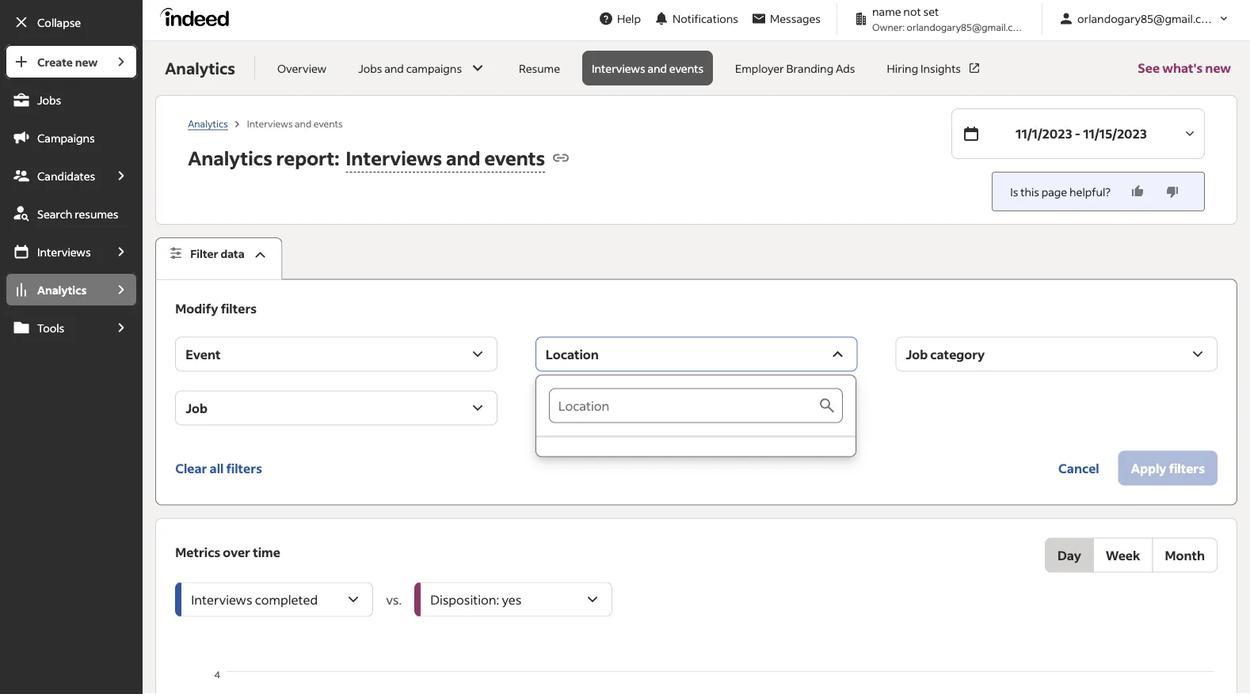 Task type: locate. For each thing, give the bounding box(es) containing it.
metrics
[[175, 544, 220, 561]]

report:
[[276, 145, 340, 170]]

messages link
[[745, 4, 827, 33]]

1 horizontal spatial jobs
[[358, 61, 382, 75]]

ads
[[836, 61, 855, 75]]

1 horizontal spatial events
[[484, 145, 545, 170]]

0 vertical spatial jobs
[[358, 61, 382, 75]]

new
[[75, 55, 98, 69], [1206, 60, 1231, 76]]

11/1/2023
[[1016, 126, 1073, 142]]

1 horizontal spatial analytics link
[[188, 117, 228, 130]]

see
[[1138, 60, 1160, 76]]

1 horizontal spatial new
[[1206, 60, 1231, 76]]

1 vertical spatial job
[[186, 400, 208, 416]]

jobs for jobs and campaigns
[[358, 61, 382, 75]]

0 horizontal spatial job
[[186, 400, 208, 416]]

events up report:
[[314, 117, 343, 129]]

0 vertical spatial interviews and events
[[592, 61, 704, 75]]

0 vertical spatial filters
[[221, 300, 257, 317]]

owner:
[[872, 21, 905, 33]]

overview link
[[268, 51, 336, 86]]

job left category
[[906, 346, 928, 363]]

clear
[[175, 460, 207, 477]]

clear all filters
[[175, 460, 262, 477]]

page
[[1042, 185, 1068, 199]]

jobs
[[358, 61, 382, 75], [37, 93, 61, 107]]

interviews and events up report:
[[247, 117, 343, 129]]

2 horizontal spatial events
[[669, 61, 704, 75]]

jobs inside menu bar
[[37, 93, 61, 107]]

events
[[669, 61, 704, 75], [314, 117, 343, 129], [484, 145, 545, 170]]

job category
[[906, 346, 985, 363]]

new right what's
[[1206, 60, 1231, 76]]

new right create
[[75, 55, 98, 69]]

0 horizontal spatial interviews and events
[[247, 117, 343, 129]]

and
[[384, 61, 404, 75], [648, 61, 667, 75], [295, 117, 312, 129], [446, 145, 481, 170]]

job inside job category popup button
[[906, 346, 928, 363]]

create
[[37, 55, 73, 69]]

job inside dropdown button
[[186, 400, 208, 416]]

orlandogary85@gmail.com button
[[1052, 4, 1238, 33]]

1 horizontal spatial orlandogary85@gmail.com
[[1078, 11, 1218, 26]]

is
[[1010, 185, 1019, 199]]

notifications
[[673, 11, 738, 26]]

interviews and events
[[592, 61, 704, 75], [247, 117, 343, 129]]

menu bar
[[0, 44, 143, 695]]

analytics inside menu bar
[[37, 283, 86, 297]]

jobs and campaigns
[[358, 61, 462, 75]]

campaigns
[[37, 131, 95, 145]]

location
[[546, 346, 599, 363]]

0 horizontal spatial jobs
[[37, 93, 61, 107]]

events down notifications dropdown button
[[669, 61, 704, 75]]

campaigns link
[[5, 120, 138, 155]]

helpful?
[[1070, 185, 1111, 199]]

1 vertical spatial events
[[314, 117, 343, 129]]

filters
[[221, 300, 257, 317], [226, 460, 262, 477]]

1 vertical spatial jobs
[[37, 93, 61, 107]]

events left show shareable url icon
[[484, 145, 545, 170]]

filters right all
[[226, 460, 262, 477]]

orlandogary85@gmail.com up see
[[1078, 11, 1218, 26]]

filters right modify
[[221, 300, 257, 317]]

orlandogary85@gmail.com down set
[[907, 21, 1027, 33]]

jobs inside button
[[358, 61, 382, 75]]

0 horizontal spatial events
[[314, 117, 343, 129]]

notifications button
[[647, 1, 745, 36]]

hiring
[[887, 61, 919, 75]]

hiring insights
[[887, 61, 961, 75]]

job
[[906, 346, 928, 363], [186, 400, 208, 416]]

interviews link
[[5, 235, 105, 269]]

jobs and campaigns button
[[349, 51, 497, 86]]

candidates link
[[5, 158, 105, 193]]

day
[[1058, 548, 1081, 564]]

0 horizontal spatial orlandogary85@gmail.com
[[907, 21, 1027, 33]]

interviews and events button
[[340, 141, 545, 176]]

modify
[[175, 300, 218, 317]]

name not set owner: orlandogary85@gmail.com
[[872, 4, 1027, 33]]

vs.
[[386, 592, 402, 608]]

help
[[617, 11, 641, 26]]

analytics link
[[188, 117, 228, 130], [5, 273, 105, 307]]

name
[[872, 4, 901, 19]]

filter data button
[[155, 238, 283, 280]]

1 vertical spatial analytics link
[[5, 273, 105, 307]]

job for job
[[186, 400, 208, 416]]

collapse button
[[5, 5, 138, 40]]

data
[[221, 247, 245, 261]]

0 vertical spatial job
[[906, 346, 928, 363]]

1 horizontal spatial job
[[906, 346, 928, 363]]

job down event
[[186, 400, 208, 416]]

1 vertical spatial interviews and events
[[247, 117, 343, 129]]

-
[[1075, 126, 1081, 142]]

0 horizontal spatial analytics link
[[5, 273, 105, 307]]

job for job category
[[906, 346, 928, 363]]

see what's new
[[1138, 60, 1231, 76]]

interviews and events down help
[[592, 61, 704, 75]]

0 horizontal spatial new
[[75, 55, 98, 69]]

search resumes link
[[5, 197, 138, 231]]

region
[[175, 668, 1218, 695]]

jobs left campaigns
[[358, 61, 382, 75]]

hiring insights link
[[878, 51, 991, 86]]

not
[[904, 4, 921, 19]]

location list box
[[536, 376, 856, 457]]

11/15/2023
[[1083, 126, 1147, 142]]

name not set owner: orlandogary85@gmail.com element
[[847, 3, 1033, 34]]

analytics
[[165, 58, 235, 78], [188, 117, 228, 129], [188, 145, 272, 170], [37, 283, 86, 297]]

menu bar containing create new
[[0, 44, 143, 695]]

analytics report: interviews and events
[[188, 145, 545, 170]]

orlandogary85@gmail.com
[[1078, 11, 1218, 26], [907, 21, 1027, 33]]

jobs down create new link at the top of the page
[[37, 93, 61, 107]]

0 vertical spatial events
[[669, 61, 704, 75]]

1 vertical spatial filters
[[226, 460, 262, 477]]

search resumes
[[37, 207, 118, 221]]

interviews
[[592, 61, 646, 75], [247, 117, 293, 129], [346, 145, 442, 170], [37, 245, 91, 259]]



Task type: vqa. For each thing, say whether or not it's contained in the screenshot.
'clear all filters' BUTTON
yes



Task type: describe. For each thing, give the bounding box(es) containing it.
cancel
[[1059, 460, 1100, 477]]

event
[[186, 346, 221, 363]]

1 horizontal spatial interviews and events
[[592, 61, 704, 75]]

Location field
[[549, 389, 818, 424]]

orlandogary85@gmail.com inside dropdown button
[[1078, 11, 1218, 26]]

tools
[[37, 321, 64, 335]]

indeed home image
[[160, 8, 236, 27]]

month
[[1165, 548, 1205, 564]]

clear all filters button
[[175, 451, 262, 486]]

this
[[1021, 185, 1040, 199]]

all
[[210, 460, 224, 477]]

modify filters
[[175, 300, 257, 317]]

filter data
[[190, 247, 245, 261]]

interviews inside menu bar
[[37, 245, 91, 259]]

set
[[924, 4, 939, 19]]

resumes
[[75, 207, 118, 221]]

what's
[[1163, 60, 1203, 76]]

week
[[1106, 548, 1141, 564]]

resume link
[[510, 51, 570, 86]]

search
[[37, 207, 72, 221]]

messages
[[770, 11, 821, 26]]

create new link
[[5, 44, 105, 79]]

and inside button
[[384, 61, 404, 75]]

orlandogary85@gmail.com inside name not set owner: orlandogary85@gmail.com
[[907, 21, 1027, 33]]

job button
[[175, 391, 497, 426]]

jobs for jobs
[[37, 93, 61, 107]]

interviews and events link
[[582, 51, 713, 86]]

this page is helpful image
[[1130, 184, 1146, 200]]

event button
[[175, 337, 497, 372]]

filters inside button
[[226, 460, 262, 477]]

this page is not helpful image
[[1165, 184, 1181, 200]]

metrics over time
[[175, 544, 280, 561]]

new inside menu bar
[[75, 55, 98, 69]]

filter
[[190, 247, 218, 261]]

candidates
[[37, 169, 95, 183]]

job category button
[[896, 337, 1218, 372]]

overview
[[277, 61, 327, 75]]

cancel button
[[1046, 451, 1112, 486]]

over
[[223, 544, 250, 561]]

employer
[[735, 61, 784, 75]]

create new
[[37, 55, 98, 69]]

collapse
[[37, 15, 81, 29]]

category
[[931, 346, 985, 363]]

insights
[[921, 61, 961, 75]]

employer branding ads link
[[726, 51, 865, 86]]

time
[[253, 544, 280, 561]]

see what's new button
[[1138, 41, 1231, 95]]

branding
[[786, 61, 834, 75]]

new inside button
[[1206, 60, 1231, 76]]

jobs link
[[5, 82, 138, 117]]

resume
[[519, 61, 560, 75]]

is this page helpful?
[[1010, 185, 1111, 199]]

2 vertical spatial events
[[484, 145, 545, 170]]

show shareable url image
[[552, 149, 571, 168]]

11/1/2023 - 11/15/2023
[[1016, 126, 1147, 142]]

tools link
[[5, 311, 105, 345]]

employer branding ads
[[735, 61, 855, 75]]

0 vertical spatial analytics link
[[188, 117, 228, 130]]

campaigns
[[406, 61, 462, 75]]

help button
[[592, 4, 647, 33]]

location button
[[536, 337, 858, 372]]



